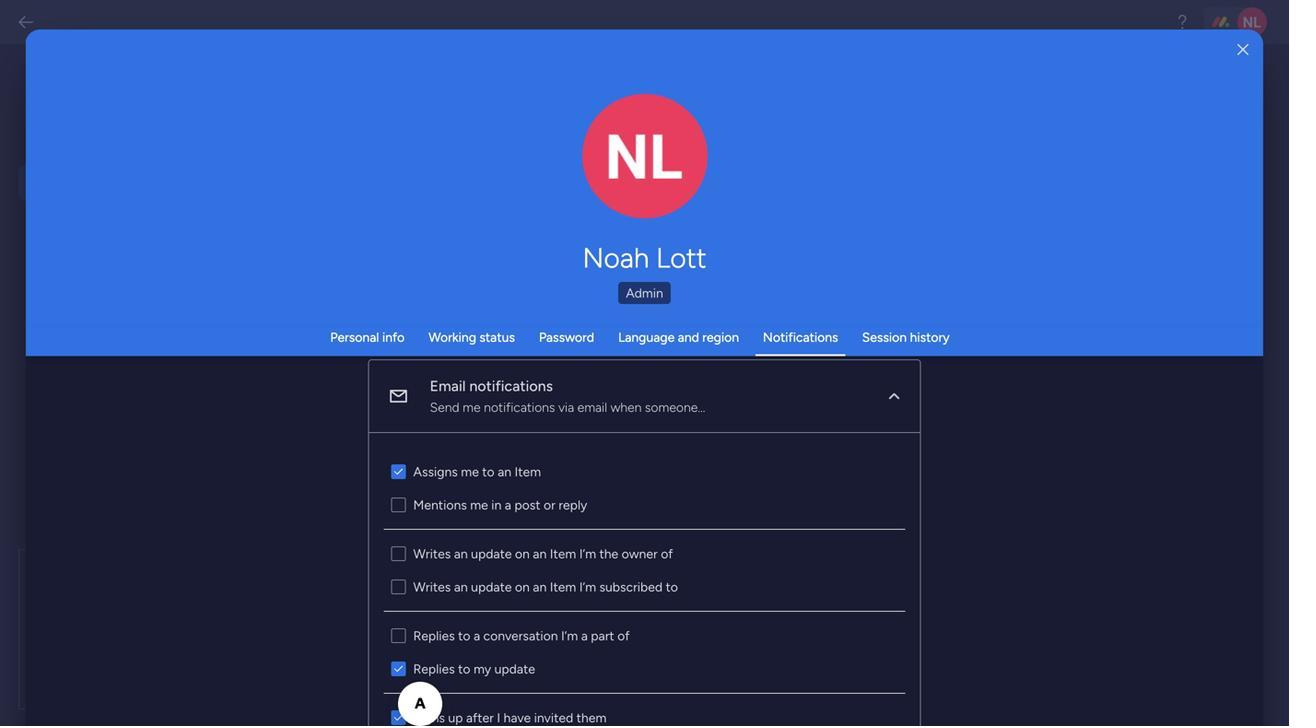 Task type: locate. For each thing, give the bounding box(es) containing it.
show weekends
[[334, 363, 428, 379]]

1 vertical spatial on
[[515, 546, 530, 562]]

picker,
[[407, 179, 445, 195]]

send
[[430, 400, 460, 415]]

2 horizontal spatial and
[[678, 330, 700, 345]]

will left set
[[333, 320, 351, 336]]

1 export from the top
[[306, 506, 372, 533]]

email
[[430, 378, 466, 395]]

export up your
[[306, 506, 372, 533]]

more
[[454, 699, 486, 716]]

of right 'part'
[[618, 628, 630, 644]]

on up "password"
[[563, 301, 577, 317]]

a inside all of the account's boards (including shareable and private boards) will be packed into a zip file with any files you might have in those boards.
[[464, 604, 471, 620]]

1 writes from the top
[[414, 546, 451, 562]]

account up (including
[[445, 553, 506, 573]]

the
[[354, 160, 373, 176], [442, 160, 461, 176], [511, 160, 531, 176], [306, 179, 325, 195], [581, 301, 600, 317], [376, 320, 395, 336], [600, 546, 619, 562], [339, 585, 358, 601]]

signs up after i have invited them
[[414, 710, 607, 726]]

me down assigns me to an item
[[470, 497, 488, 513]]

on for subscribed
[[515, 580, 530, 595]]

change profile picture button
[[583, 94, 708, 219]]

item up any
[[550, 580, 577, 595]]

in down boards)
[[337, 624, 347, 639]]

and
[[558, 320, 579, 336], [678, 330, 700, 345], [583, 585, 604, 601]]

first
[[377, 160, 400, 176]]

v2 export image
[[372, 700, 387, 715]]

0 vertical spatial will
[[333, 320, 351, 336]]

language
[[619, 330, 675, 345]]

1 horizontal spatial have
[[504, 710, 531, 726]]

1 vertical spatial i'm
[[580, 580, 597, 595]]

admin
[[626, 285, 664, 301]]

timeline
[[425, 340, 471, 355]]

1 vertical spatial or
[[504, 340, 516, 355]]

change for change profile picture
[[606, 166, 648, 181]]

i'm down any
[[562, 628, 578, 644]]

files right exclude
[[377, 657, 400, 673]]

may
[[616, 320, 640, 336]]

might
[[620, 604, 654, 620]]

0 horizontal spatial file
[[496, 604, 514, 620]]

and inside 'decide whether or not to present weekends on the timeline. this will set the default presentation mode, and users may change it from each timeline view or widget.'
[[558, 320, 579, 336]]

0 vertical spatial weekends
[[501, 301, 560, 317]]

2 horizontal spatial or
[[544, 497, 556, 513]]

in inside all of the account's boards (including shareable and private boards) will be packed into a zip file with any files you might have in those boards.
[[337, 624, 347, 639]]

set
[[355, 320, 373, 336]]

writes up boards
[[414, 546, 451, 562]]

to inside 'decide whether or not to present weekends on the timeline. this will set the default presentation mode, and users may change it from each timeline view or widget.'
[[439, 301, 451, 317]]

the up users
[[581, 301, 600, 317]]

file
[[566, 553, 588, 573], [496, 604, 514, 620]]

the left all at top
[[511, 160, 531, 176]]

writes for writes an update on an item i'm the owner of
[[414, 546, 451, 562]]

change
[[306, 160, 351, 176], [606, 166, 648, 181]]

1 vertical spatial writes
[[414, 580, 451, 595]]

0 vertical spatial replies
[[414, 628, 455, 644]]

change up system
[[306, 160, 351, 176]]

item for subscribed
[[550, 580, 577, 595]]

1 vertical spatial replies
[[414, 662, 455, 677]]

learn more
[[416, 699, 486, 716]]

2 vertical spatial or
[[544, 497, 556, 513]]

session
[[863, 330, 907, 345]]

export account data
[[306, 506, 509, 533]]

weekends inside 'decide whether or not to present weekends on the timeline. this will set the default presentation mode, and users may change it from each timeline view or widget.'
[[501, 301, 560, 317]]

working status link
[[429, 330, 515, 345]]

or right the post
[[544, 497, 556, 513]]

0 vertical spatial on
[[563, 301, 577, 317]]

files right any
[[569, 604, 593, 620]]

export your whole account in a zip file (.zip)
[[306, 553, 629, 573]]

replies for replies to my update
[[414, 662, 455, 677]]

of inside all of the account's boards (including shareable and private boards) will be packed into a zip file with any files you might have in those boards.
[[324, 585, 336, 601]]

1 vertical spatial will
[[353, 604, 372, 620]]

personal
[[330, 330, 379, 345]]

the up boards)
[[339, 585, 358, 601]]

(date
[[373, 179, 404, 195]]

each
[[394, 340, 422, 355]]

of right day
[[427, 160, 439, 176]]

replies down into
[[414, 628, 455, 644]]

a
[[505, 497, 512, 513], [527, 553, 536, 573], [464, 604, 471, 620], [474, 628, 480, 644], [582, 628, 588, 644], [644, 657, 651, 673]]

to
[[439, 301, 451, 317], [482, 464, 495, 480], [666, 580, 679, 595], [458, 628, 471, 644], [458, 657, 471, 673], [458, 662, 471, 677]]

i'm
[[580, 546, 597, 562], [580, 580, 597, 595], [562, 628, 578, 644]]

0 horizontal spatial change
[[306, 160, 351, 176]]

i'm up the you on the bottom of page
[[580, 580, 597, 595]]

account up whole
[[378, 506, 459, 533]]

file right the zip
[[566, 553, 588, 573]]

file right zip at the bottom of the page
[[496, 604, 514, 620]]

2 export from the top
[[306, 553, 355, 573]]

those
[[350, 624, 383, 639]]

weekends
[[501, 301, 560, 317], [370, 363, 428, 379], [364, 382, 422, 397]]

notifications link
[[764, 330, 839, 345]]

in left the post
[[492, 497, 502, 513]]

0 vertical spatial export
[[306, 506, 372, 533]]

notifications left via
[[484, 400, 555, 415]]

in left the zip
[[510, 553, 523, 573]]

1 horizontal spatial and
[[583, 585, 604, 601]]

an down export your whole account in a zip file (.zip)
[[454, 580, 468, 595]]

1 vertical spatial weekends
[[370, 363, 428, 379]]

writes down whole
[[414, 580, 451, 595]]

close image
[[1238, 43, 1249, 56]]

the up system
[[354, 160, 373, 176]]

update right my
[[495, 662, 536, 677]]

me right "assigns"
[[461, 464, 479, 480]]

after
[[466, 710, 494, 726]]

1 horizontal spatial files
[[569, 604, 593, 620]]

export up all on the left of page
[[306, 553, 355, 573]]

1 vertical spatial item
[[550, 546, 577, 562]]

whether
[[350, 301, 398, 317]]

weekends down each
[[370, 363, 428, 379]]

from
[[363, 340, 391, 355]]

export
[[306, 506, 372, 533], [306, 553, 355, 573]]

of
[[427, 160, 439, 176], [661, 546, 674, 562], [324, 585, 336, 601], [618, 628, 630, 644]]

learn
[[416, 699, 450, 716]]

0 vertical spatial files
[[569, 604, 593, 620]]

working
[[429, 330, 477, 345]]

noah lott image
[[1238, 7, 1268, 37]]

the inside all of the account's boards (including shareable and private boards) will be packed into a zip file with any files you might have in those boards.
[[339, 585, 358, 601]]

weekends for show weekends
[[370, 363, 428, 379]]

will up those
[[353, 604, 372, 620]]

all
[[306, 585, 321, 601]]

change inside change the first day of the week in the all date related places in the system (date picker, timeline, etc..)
[[306, 160, 351, 176]]

email notifications send me notifications via email when someone...
[[430, 378, 706, 415]]

boards.
[[386, 624, 428, 639]]

have inside all of the account's boards (including shareable and private boards) will be packed into a zip file with any files you might have in those boards.
[[306, 624, 333, 639]]

1 horizontal spatial will
[[353, 604, 372, 620]]

and left region
[[678, 330, 700, 345]]

via
[[559, 400, 575, 415]]

on left the zip
[[515, 546, 530, 562]]

them
[[577, 710, 607, 726]]

2 writes from the top
[[414, 580, 451, 595]]

the left system
[[306, 179, 325, 195]]

weekends up mode,
[[501, 301, 560, 317]]

have down boards)
[[306, 624, 333, 639]]

item
[[515, 464, 541, 480], [550, 546, 577, 562], [550, 580, 577, 595]]

update up zip at the bottom of the page
[[471, 580, 512, 595]]

etc..)
[[500, 179, 529, 195]]

2 vertical spatial weekends
[[364, 382, 422, 397]]

change inside change profile picture
[[606, 166, 648, 181]]

of right owner
[[661, 546, 674, 562]]

0 vertical spatial update
[[471, 546, 512, 562]]

date
[[549, 160, 575, 176]]

hide
[[334, 382, 361, 397]]

owner
[[622, 546, 658, 562]]

mode,
[[519, 320, 555, 336]]

0 horizontal spatial will
[[333, 320, 351, 336]]

i'm for subscribed
[[580, 580, 597, 595]]

replies up the learn
[[414, 662, 455, 677]]

the inside region
[[600, 546, 619, 562]]

me
[[463, 400, 481, 415], [461, 464, 479, 480], [470, 497, 488, 513]]

0 vertical spatial i'm
[[580, 546, 597, 562]]

2 vertical spatial i'm
[[562, 628, 578, 644]]

item up the post
[[515, 464, 541, 480]]

0 vertical spatial me
[[463, 400, 481, 415]]

notifications down view
[[470, 378, 553, 395]]

on up with
[[515, 580, 530, 595]]

1 vertical spatial files
[[377, 657, 400, 673]]

and inside all of the account's boards (including shareable and private boards) will be packed into a zip file with any files you might have in those boards.
[[583, 585, 604, 601]]

picture
[[627, 182, 664, 196]]

not
[[416, 301, 435, 317]]

shareable
[[522, 585, 580, 601]]

change up picture
[[606, 166, 648, 181]]

the up the from at the top left of page
[[376, 320, 395, 336]]

0 vertical spatial file
[[566, 553, 588, 573]]

for
[[624, 657, 641, 673]]

0 horizontal spatial files
[[377, 657, 400, 673]]

the left owner
[[600, 546, 619, 562]]

of right all on the left of page
[[324, 585, 336, 601]]

2 vertical spatial on
[[515, 580, 530, 595]]

account
[[378, 506, 459, 533], [445, 553, 506, 573]]

0 vertical spatial account
[[378, 506, 459, 533]]

2 vertical spatial me
[[470, 497, 488, 513]]

and left users
[[558, 320, 579, 336]]

1 horizontal spatial change
[[606, 166, 648, 181]]

account's
[[361, 585, 416, 601]]

2 replies from the top
[[414, 662, 455, 677]]

have inside region
[[504, 710, 531, 726]]

weekends down 'show weekends'
[[364, 382, 422, 397]]

0 vertical spatial writes
[[414, 546, 451, 562]]

change profile picture
[[606, 166, 685, 196]]

and up the you on the bottom of page
[[583, 585, 604, 601]]

an down the zip
[[533, 580, 547, 595]]

1 vertical spatial me
[[461, 464, 479, 480]]

language and region
[[619, 330, 740, 345]]

1 vertical spatial have
[[504, 710, 531, 726]]

i'm right the zip
[[580, 546, 597, 562]]

1 replies from the top
[[414, 628, 455, 644]]

0 horizontal spatial have
[[306, 624, 333, 639]]

region
[[369, 433, 921, 727]]

api
[[69, 335, 94, 355]]

me right send
[[463, 400, 481, 415]]

0 vertical spatial have
[[306, 624, 333, 639]]

0 horizontal spatial and
[[558, 320, 579, 336]]

reply
[[559, 497, 588, 513]]

have right i
[[504, 710, 531, 726]]

1 vertical spatial file
[[496, 604, 514, 620]]

update down data
[[471, 546, 512, 562]]

change for change the first day of the week in the all date related places in the system (date picker, timeline, etc..)
[[306, 160, 351, 176]]

1 vertical spatial update
[[471, 580, 512, 595]]

in right places
[[662, 160, 672, 176]]

or inside region
[[544, 497, 556, 513]]

this
[[306, 320, 329, 336]]

1 vertical spatial notifications
[[484, 400, 555, 415]]

on inside 'decide whether or not to present weekends on the timeline. this will set the default presentation mode, and users may change it from each timeline view or widget.'
[[563, 301, 577, 317]]

users
[[582, 320, 613, 336]]

or right view
[[504, 340, 516, 355]]

0 horizontal spatial or
[[401, 301, 413, 317]]

me for mentions
[[470, 497, 488, 513]]

with
[[517, 604, 542, 620]]

updates
[[574, 657, 621, 673]]

0 vertical spatial or
[[401, 301, 413, 317]]

hide weekends
[[334, 382, 422, 397]]

item for the
[[550, 546, 577, 562]]

item up 'writes an update on an item i'm subscribed to'
[[550, 546, 577, 562]]

or left "not"
[[401, 301, 413, 317]]

notifications
[[470, 378, 553, 395], [484, 400, 555, 415]]

1 vertical spatial export
[[306, 553, 355, 573]]

a left zip at the bottom of the page
[[464, 604, 471, 620]]

2 vertical spatial item
[[550, 580, 577, 595]]



Task type: describe. For each thing, give the bounding box(es) containing it.
all
[[534, 160, 546, 176]]

history
[[911, 330, 950, 345]]

boards)
[[306, 604, 350, 620]]

all of the account's boards (including shareable and private boards) will be packed into a zip file with any files you might have in those boards.
[[306, 585, 654, 639]]

will inside all of the account's boards (including shareable and private boards) will be packed into a zip file with any files you might have in those boards.
[[353, 604, 372, 620]]

noah lott
[[583, 242, 707, 275]]

me for assigns
[[461, 464, 479, 480]]

a down zip at the bottom of the page
[[474, 628, 480, 644]]

1 horizontal spatial or
[[504, 340, 516, 355]]

my
[[474, 662, 492, 677]]

any
[[545, 604, 566, 620]]

password link
[[539, 330, 595, 345]]

mentions
[[414, 497, 467, 513]]

related
[[578, 160, 619, 176]]

presentation
[[442, 320, 515, 336]]

attached
[[404, 657, 455, 673]]

boards
[[419, 585, 459, 601]]

someone...
[[645, 400, 706, 415]]

noah
[[583, 242, 650, 275]]

back to workspace image
[[17, 13, 35, 31]]

help image
[[1174, 13, 1192, 31]]

(including
[[462, 585, 519, 601]]

weekends for hide weekends
[[364, 382, 422, 397]]

2 vertical spatial update
[[495, 662, 536, 677]]

a right for
[[644, 657, 651, 673]]

whole
[[396, 553, 441, 573]]

region containing assigns me to an item
[[369, 433, 921, 727]]

i
[[497, 710, 501, 726]]

board
[[474, 657, 508, 673]]

will inside 'decide whether or not to present weekends on the timeline. this will set the default presentation mode, and users may change it from each timeline view or widget.'
[[333, 320, 351, 336]]

faster
[[654, 657, 687, 673]]

0 vertical spatial item
[[515, 464, 541, 480]]

writes an update on an item i'm the owner of
[[414, 546, 674, 562]]

decide whether or not to present weekends on the timeline. this will set the default presentation mode, and users may change it from each timeline view or widget.
[[306, 301, 652, 355]]

default
[[398, 320, 439, 336]]

subscribed
[[600, 580, 663, 595]]

zip
[[540, 553, 562, 573]]

personal info link
[[330, 330, 405, 345]]

a left 'part'
[[582, 628, 588, 644]]

update for writes an update on an item i'm subscribed to
[[471, 580, 512, 595]]

language and region link
[[619, 330, 740, 345]]

file inside all of the account's boards (including shareable and private boards) will be packed into a zip file with any files you might have in those boards.
[[496, 604, 514, 620]]

day
[[403, 160, 424, 176]]

&
[[563, 657, 571, 673]]

invited
[[534, 710, 574, 726]]

system
[[328, 179, 370, 195]]

an up 'writes an update on an item i'm subscribed to'
[[533, 546, 547, 562]]

on for the
[[515, 546, 530, 562]]

zip
[[474, 604, 493, 620]]

post
[[515, 497, 541, 513]]

beta
[[613, 90, 639, 106]]

conversation
[[484, 628, 558, 644]]

1 horizontal spatial file
[[566, 553, 588, 573]]

0 vertical spatial notifications
[[470, 378, 553, 395]]

learn more link
[[416, 697, 486, 718]]

an down data
[[454, 546, 468, 562]]

you
[[596, 604, 617, 620]]

profile
[[651, 166, 685, 181]]

files inside all of the account's boards (including shareable and private boards) will be packed into a zip file with any files you might have in those boards.
[[569, 604, 593, 620]]

work schedule
[[494, 88, 597, 107]]

password
[[539, 330, 595, 345]]

be
[[375, 604, 390, 620]]

replies to my update
[[414, 662, 536, 677]]

noah lott button
[[391, 242, 899, 275]]

export for export your whole account in a zip file (.zip)
[[306, 553, 355, 573]]

work
[[494, 88, 530, 107]]

of inside change the first day of the week in the all date related places in the system (date picker, timeline, etc..)
[[427, 160, 439, 176]]

session history link
[[863, 330, 950, 345]]

personal info
[[330, 330, 405, 345]]

writes for writes an update on an item i'm subscribed to
[[414, 580, 451, 595]]

export for export account data
[[306, 506, 372, 533]]

writes an update on an item i'm subscribed to
[[414, 580, 679, 595]]

an up mentions me in a post or reply
[[498, 464, 512, 480]]

places
[[622, 160, 659, 176]]

it
[[352, 340, 360, 355]]

timeline,
[[448, 179, 497, 195]]

mentions me in a post or reply
[[414, 497, 588, 513]]

into
[[438, 604, 461, 620]]

timeline.
[[603, 301, 652, 317]]

me inside email notifications send me notifications via email when someone...
[[463, 400, 481, 415]]

in up etc..) in the left of the page
[[498, 160, 508, 176]]

private
[[607, 585, 647, 601]]

1 vertical spatial account
[[445, 553, 506, 573]]

change
[[306, 340, 349, 355]]

view
[[474, 340, 501, 355]]

assigns
[[414, 464, 458, 480]]

in inside region
[[492, 497, 502, 513]]

data
[[465, 506, 509, 533]]

replies for replies to a conversation i'm a part of
[[414, 628, 455, 644]]

api button
[[18, 327, 232, 363]]

a left the zip
[[527, 553, 536, 573]]

week
[[464, 160, 495, 176]]

part
[[591, 628, 615, 644]]

decide
[[306, 301, 347, 317]]

status
[[480, 330, 515, 345]]

i'm for the
[[580, 546, 597, 562]]

update for writes an update on an item i'm the owner of
[[471, 546, 512, 562]]

show
[[334, 363, 366, 379]]

columns
[[511, 657, 559, 673]]

exclude
[[328, 657, 374, 673]]

a left the post
[[505, 497, 512, 513]]

the left week
[[442, 160, 461, 176]]

your
[[359, 553, 392, 573]]

change the first day of the week in the all date related places in the system (date picker, timeline, etc..)
[[306, 160, 672, 195]]



Task type: vqa. For each thing, say whether or not it's contained in the screenshot.
Export CSV image
no



